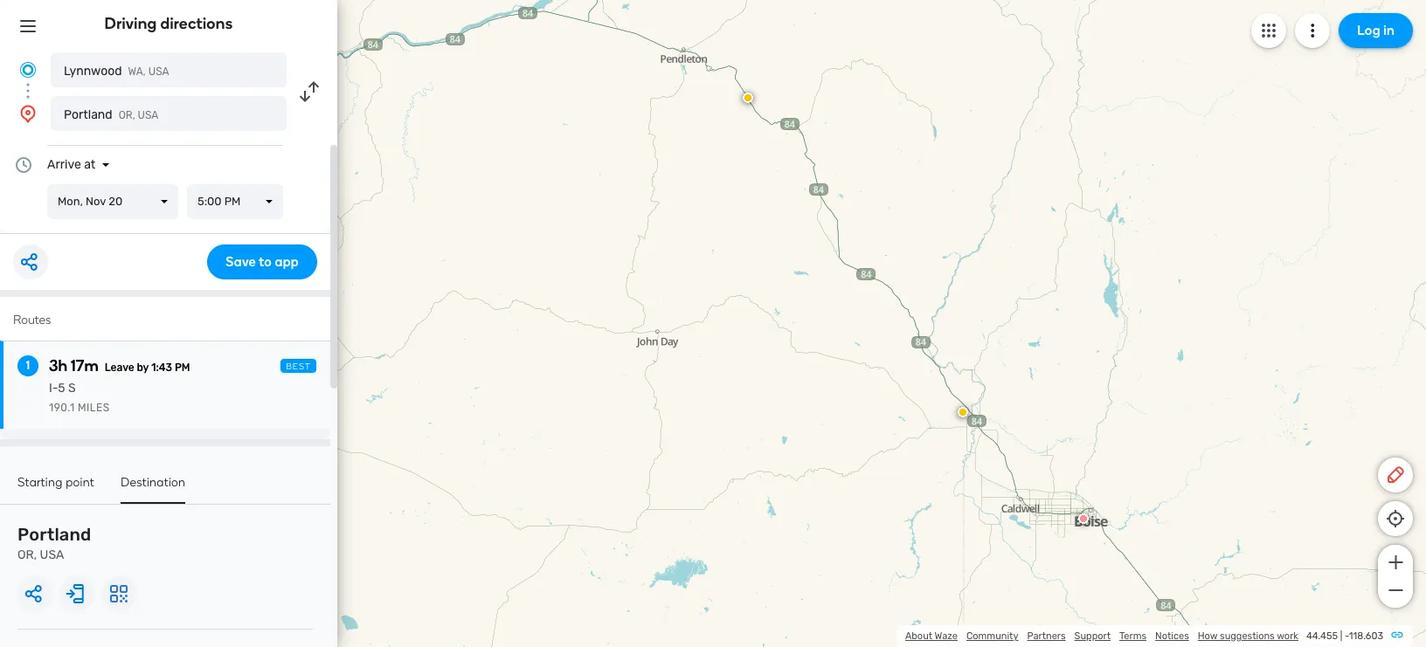 Task type: locate. For each thing, give the bounding box(es) containing it.
0 vertical spatial pm
[[224, 195, 241, 208]]

or, down portland, or, usa
[[119, 109, 135, 122]]

support
[[1075, 631, 1111, 643]]

mon,
[[58, 195, 83, 208]]

5:00 pm list box
[[187, 184, 283, 219]]

-
[[1345, 631, 1350, 643]]

or, right portland,
[[138, 66, 156, 80]]

clock image
[[13, 155, 34, 176]]

1 horizontal spatial hazard image
[[958, 407, 969, 418]]

2 horizontal spatial or,
[[138, 66, 156, 80]]

190.1
[[49, 402, 75, 414]]

destination button
[[121, 476, 186, 504]]

pm right 1:43
[[175, 362, 190, 374]]

0 vertical spatial or,
[[138, 66, 156, 80]]

driving directions
[[105, 14, 233, 33]]

1:43
[[151, 362, 172, 374]]

portland, or, usa
[[87, 66, 182, 80]]

arrive
[[47, 157, 81, 172]]

destination
[[121, 476, 186, 490]]

best
[[286, 362, 311, 372]]

nov
[[86, 195, 106, 208]]

1 horizontal spatial or,
[[119, 109, 135, 122]]

community link
[[967, 631, 1019, 643]]

portland or, usa down starting point button
[[17, 524, 91, 563]]

hazard image
[[743, 93, 754, 103], [958, 407, 969, 418]]

5:00
[[198, 195, 222, 208]]

pm
[[224, 195, 241, 208], [175, 362, 190, 374]]

location image
[[17, 103, 38, 124]]

waze
[[935, 631, 958, 643]]

0 horizontal spatial or,
[[17, 548, 37, 563]]

partners
[[1028, 631, 1066, 643]]

notices link
[[1156, 631, 1190, 643]]

3h 17m leave by 1:43 pm
[[49, 357, 190, 376]]

2 vertical spatial or,
[[17, 548, 37, 563]]

wa,
[[128, 66, 146, 78]]

leave
[[105, 362, 134, 374]]

support link
[[1075, 631, 1111, 643]]

portland down starting point button
[[17, 524, 91, 545]]

0 horizontal spatial hazard image
[[743, 93, 754, 103]]

zoom in image
[[1385, 552, 1407, 573]]

routes
[[13, 313, 51, 328]]

or, down starting point button
[[17, 548, 37, 563]]

1 vertical spatial portland or, usa
[[17, 524, 91, 563]]

1 vertical spatial or,
[[119, 109, 135, 122]]

link image
[[1391, 629, 1405, 643]]

1 vertical spatial pm
[[175, 362, 190, 374]]

portland down lynnwood
[[64, 108, 112, 122]]

directions
[[160, 14, 233, 33]]

44.455
[[1307, 631, 1338, 643]]

0 horizontal spatial pm
[[175, 362, 190, 374]]

pm right '5:00'
[[224, 195, 241, 208]]

by
[[137, 362, 149, 374]]

lynnwood
[[64, 64, 122, 79]]

or,
[[138, 66, 156, 80], [119, 109, 135, 122], [17, 548, 37, 563]]

starting point button
[[17, 476, 94, 503]]

suggestions
[[1220, 631, 1275, 643]]

portland
[[64, 108, 112, 122], [17, 524, 91, 545]]

pencil image
[[1386, 465, 1407, 486]]

portland or, usa down portland,
[[64, 108, 159, 122]]

portland,
[[87, 66, 135, 80]]

about
[[906, 631, 933, 643]]

3h
[[49, 357, 67, 376]]

usa
[[148, 66, 169, 78], [159, 66, 182, 80], [138, 109, 159, 122], [40, 548, 64, 563]]

community
[[967, 631, 1019, 643]]

usa inside lynnwood wa, usa
[[148, 66, 169, 78]]

miles
[[78, 402, 110, 414]]

1 horizontal spatial pm
[[224, 195, 241, 208]]

partners link
[[1028, 631, 1066, 643]]

current location image
[[17, 59, 38, 80]]

zoom out image
[[1385, 580, 1407, 601]]

portland or, usa
[[64, 108, 159, 122], [17, 524, 91, 563]]



Task type: vqa. For each thing, say whether or not it's contained in the screenshot.
12:45 PM
no



Task type: describe. For each thing, give the bounding box(es) containing it.
20
[[109, 195, 123, 208]]

starting
[[17, 476, 63, 490]]

5:00 pm
[[198, 195, 241, 208]]

1 vertical spatial hazard image
[[958, 407, 969, 418]]

mon, nov 20
[[58, 195, 123, 208]]

mon, nov 20 list box
[[47, 184, 178, 219]]

5
[[58, 381, 65, 396]]

i-
[[49, 381, 58, 396]]

about waze community partners support terms notices how suggestions work 44.455 | -118.603
[[906, 631, 1384, 643]]

starting point
[[17, 476, 94, 490]]

s
[[68, 381, 76, 396]]

i-5 s 190.1 miles
[[49, 381, 110, 414]]

pm inside "5:00 pm" list box
[[224, 195, 241, 208]]

driving
[[105, 14, 157, 33]]

17m
[[71, 357, 98, 376]]

118.603
[[1350, 631, 1384, 643]]

point
[[66, 476, 94, 490]]

arrive at
[[47, 157, 96, 172]]

about waze link
[[906, 631, 958, 643]]

0 vertical spatial hazard image
[[743, 93, 754, 103]]

work
[[1277, 631, 1299, 643]]

0 vertical spatial portland or, usa
[[64, 108, 159, 122]]

1 vertical spatial portland
[[17, 524, 91, 545]]

lynnwood wa, usa
[[64, 64, 169, 79]]

terms
[[1120, 631, 1147, 643]]

road closed image
[[1079, 514, 1089, 524]]

pm inside 3h 17m leave by 1:43 pm
[[175, 362, 190, 374]]

at
[[84, 157, 96, 172]]

notices
[[1156, 631, 1190, 643]]

how
[[1198, 631, 1218, 643]]

terms link
[[1120, 631, 1147, 643]]

|
[[1341, 631, 1343, 643]]

how suggestions work link
[[1198, 631, 1299, 643]]

0 vertical spatial portland
[[64, 108, 112, 122]]

1
[[26, 358, 30, 373]]



